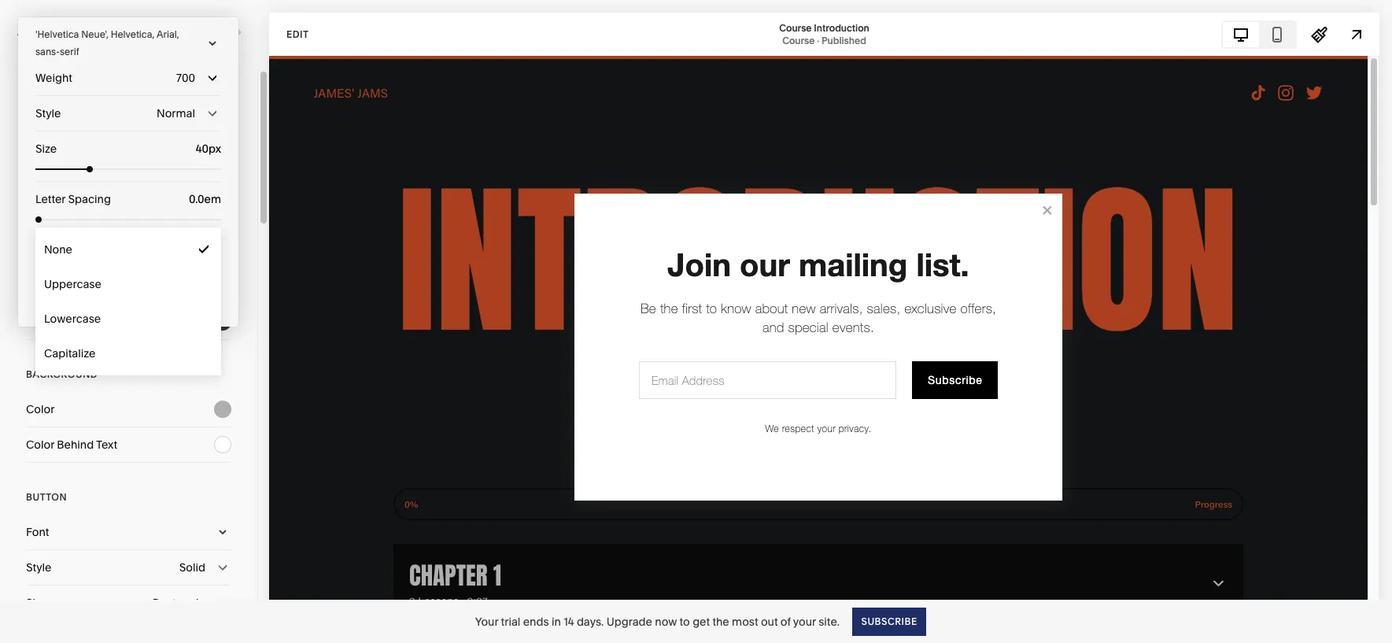 Task type: describe. For each thing, give the bounding box(es) containing it.
to
[[680, 614, 690, 629]]

0 vertical spatial course
[[779, 22, 812, 33]]

now
[[655, 614, 677, 629]]

styles
[[26, 68, 89, 95]]

your
[[475, 614, 498, 629]]

of
[[781, 614, 791, 629]]

line
[[35, 278, 58, 292]]

height
[[60, 278, 95, 292]]

letter spacing
[[35, 192, 111, 206]]

sans-
[[35, 46, 60, 57]]

published
[[822, 34, 867, 46]]

promotional pop-up button
[[0, 17, 163, 52]]

'helvetica
[[35, 28, 79, 40]]

font for button
[[26, 525, 49, 539]]

days.
[[577, 614, 604, 629]]

trial
[[501, 614, 521, 629]]

color button for body
[[26, 305, 231, 339]]

'helvetica neue', helvetica, arial, sans-serif
[[35, 28, 179, 57]]

pop-
[[108, 28, 132, 40]]

3 color from the top
[[26, 402, 55, 416]]

font button for body
[[26, 269, 231, 304]]

serif
[[60, 46, 79, 57]]

edit button
[[276, 20, 319, 49]]

most
[[732, 614, 758, 629]]

none
[[44, 242, 72, 257]]

text transform
[[35, 242, 111, 257]]

1 vertical spatial course
[[783, 34, 815, 46]]

neue',
[[81, 28, 108, 40]]

introduction
[[814, 22, 870, 33]]

your
[[793, 614, 816, 629]]

course introduction course · published
[[779, 22, 870, 46]]

behind
[[57, 438, 94, 452]]

font for headline
[[26, 157, 49, 171]]

capitalize
[[44, 346, 96, 361]]

headline
[[26, 123, 76, 135]]

3 color button from the top
[[26, 392, 231, 427]]

body
[[26, 246, 54, 257]]

button
[[26, 491, 67, 503]]



Task type: vqa. For each thing, say whether or not it's contained in the screenshot.
Home
no



Task type: locate. For each thing, give the bounding box(es) containing it.
helvetica,
[[111, 28, 155, 40]]

2 vertical spatial color button
[[26, 392, 231, 427]]

color down "background"
[[26, 402, 55, 416]]

color left spacing
[[26, 192, 55, 206]]

1 horizontal spatial text
[[96, 438, 117, 452]]

1 font button from the top
[[26, 146, 231, 181]]

text right behind
[[96, 438, 117, 452]]

tab list
[[1223, 22, 1296, 47]]

letter
[[35, 192, 65, 206]]

promotional
[[30, 28, 105, 40]]

uppercase
[[44, 277, 101, 291]]

0 vertical spatial text
[[35, 242, 57, 257]]

background
[[26, 368, 98, 380]]

promotional pop-up
[[30, 28, 146, 40]]

list box containing none
[[35, 232, 221, 371]]

up
[[132, 28, 146, 40]]

line height
[[35, 278, 95, 292]]

1 vertical spatial font
[[26, 279, 49, 294]]

1 vertical spatial text
[[96, 438, 117, 452]]

font down body
[[26, 279, 49, 294]]

color button up the text transform field
[[26, 182, 231, 216]]

2 font from the top
[[26, 279, 49, 294]]

2 vertical spatial font button
[[26, 515, 231, 549]]

3 font button from the top
[[26, 515, 231, 549]]

3 font from the top
[[26, 525, 49, 539]]

2 font button from the top
[[26, 269, 231, 304]]

modal dialog
[[18, 17, 239, 327]]

font down size at the top left of the page
[[26, 157, 49, 171]]

color inside button
[[26, 438, 54, 452]]

color button up color behind text button
[[26, 392, 231, 427]]

course
[[779, 22, 812, 33], [783, 34, 815, 46]]

edit
[[287, 28, 309, 40]]

your trial ends in 14 days. upgrade now to get the most out of your site.
[[475, 614, 840, 629]]

transform
[[59, 242, 111, 257]]

color
[[26, 192, 55, 206], [26, 315, 55, 329], [26, 402, 55, 416], [26, 438, 54, 452]]

out
[[761, 614, 778, 629]]

in
[[552, 614, 561, 629]]

size
[[35, 142, 57, 156]]

arial,
[[157, 28, 179, 40]]

color button down height
[[26, 305, 231, 339]]

color button for headline
[[26, 182, 231, 216]]

font button
[[26, 146, 231, 181], [26, 269, 231, 304], [26, 515, 231, 549]]

course left introduction at the top of the page
[[779, 22, 812, 33]]

ends
[[523, 614, 549, 629]]

course left the ·
[[783, 34, 815, 46]]

2 vertical spatial font
[[26, 525, 49, 539]]

0 vertical spatial font button
[[26, 146, 231, 181]]

text
[[35, 242, 57, 257], [96, 438, 117, 452]]

color button
[[26, 182, 231, 216], [26, 305, 231, 339], [26, 392, 231, 427]]

get
[[693, 614, 710, 629]]

the
[[713, 614, 729, 629]]

2 color button from the top
[[26, 305, 231, 339]]

site.
[[819, 614, 840, 629]]

lowercase
[[44, 312, 101, 326]]

None range field
[[35, 166, 221, 172], [35, 216, 221, 223], [35, 302, 221, 309], [35, 166, 221, 172], [35, 216, 221, 223], [35, 302, 221, 309]]

upgrade
[[607, 614, 652, 629]]

color left behind
[[26, 438, 54, 452]]

1 vertical spatial color button
[[26, 305, 231, 339]]

1 font from the top
[[26, 157, 49, 171]]

text up line
[[35, 242, 57, 257]]

color down line
[[26, 315, 55, 329]]

spacing
[[68, 192, 111, 206]]

color behind text
[[26, 438, 117, 452]]

font button for headline
[[26, 146, 231, 181]]

None field
[[170, 140, 221, 157], [170, 190, 221, 208], [170, 140, 221, 157], [170, 190, 221, 208]]

0 vertical spatial font
[[26, 157, 49, 171]]

1 vertical spatial font button
[[26, 269, 231, 304]]

list box
[[35, 232, 221, 371]]

0 vertical spatial color button
[[26, 182, 231, 216]]

14
[[564, 614, 574, 629]]

Text Transform field
[[35, 232, 221, 267]]

color behind text button
[[26, 427, 231, 462]]

1 color button from the top
[[26, 182, 231, 216]]

2 color from the top
[[26, 315, 55, 329]]

1 color from the top
[[26, 192, 55, 206]]

4 color from the top
[[26, 438, 54, 452]]

font button for button
[[26, 515, 231, 549]]

0 horizontal spatial text
[[35, 242, 57, 257]]

text inside field
[[35, 242, 57, 257]]

font for body
[[26, 279, 49, 294]]

·
[[817, 34, 820, 46]]

text inside button
[[96, 438, 117, 452]]

font
[[26, 157, 49, 171], [26, 279, 49, 294], [26, 525, 49, 539]]

font down button
[[26, 525, 49, 539]]



